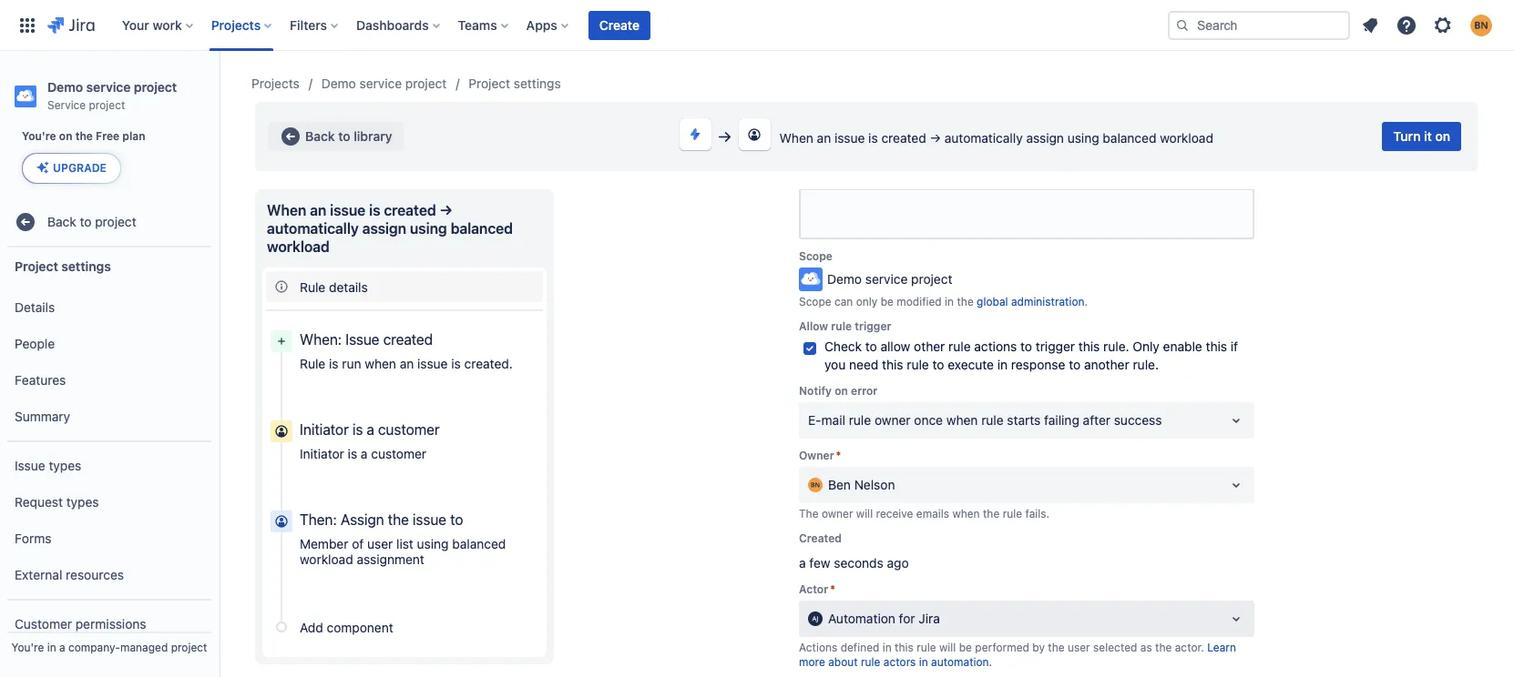 Task type: describe. For each thing, give the bounding box(es) containing it.
1 horizontal spatial assign
[[1026, 130, 1064, 146]]

on inside button
[[1435, 128, 1450, 144]]

projects button
[[206, 10, 279, 40]]

actor *
[[799, 583, 835, 597]]

teams button
[[452, 10, 515, 40]]

component
[[327, 620, 393, 635]]

the right as on the bottom
[[1155, 641, 1172, 655]]

your
[[122, 17, 149, 32]]

sidebar navigation image
[[199, 73, 239, 109]]

owner
[[799, 449, 834, 463]]

workload inside member of user list using balanced workload assignment
[[300, 552, 353, 568]]

this up actors at the right bottom
[[895, 641, 914, 655]]

failing
[[1044, 413, 1079, 428]]

request
[[15, 494, 63, 510]]

this left if
[[1206, 339, 1227, 354]]

teams
[[458, 17, 497, 32]]

execute
[[948, 357, 994, 373]]

1 horizontal spatial settings
[[514, 76, 561, 91]]

if
[[1231, 339, 1238, 354]]

member
[[300, 537, 348, 552]]

2 horizontal spatial service
[[865, 271, 908, 287]]

0 vertical spatial workload
[[1160, 130, 1213, 146]]

owner inside alert
[[822, 507, 853, 521]]

to left another
[[1069, 357, 1081, 373]]

issue types link
[[7, 448, 211, 485]]

1 horizontal spatial trigger
[[1036, 339, 1075, 354]]

of
[[352, 537, 364, 552]]

0 vertical spatial automatically
[[945, 130, 1023, 146]]

filters button
[[284, 10, 345, 40]]

people
[[15, 336, 55, 351]]

assign
[[341, 512, 384, 528]]

member of user list using balanced workload assignment
[[300, 537, 506, 568]]

rule right "mail"
[[849, 413, 871, 428]]

upgrade
[[53, 161, 107, 175]]

you're in a company-managed project
[[11, 641, 207, 655]]

created.
[[464, 356, 513, 372]]

the
[[799, 507, 819, 521]]

add component
[[300, 620, 393, 635]]

fails.
[[1025, 507, 1050, 521]]

owner inside notify on error element
[[875, 413, 911, 428]]

summary
[[15, 409, 70, 424]]

need
[[849, 357, 879, 373]]

projects link
[[251, 73, 300, 95]]

back to library
[[305, 128, 392, 144]]

service
[[47, 98, 86, 112]]

to inside button
[[338, 128, 350, 144]]

automation
[[828, 611, 895, 627]]

project down dashboards dropdown button
[[405, 76, 447, 91]]

external resources
[[15, 567, 124, 583]]

to up member of user list using balanced workload assignment
[[450, 512, 463, 528]]

0 vertical spatial rule.
[[1103, 339, 1129, 354]]

2 horizontal spatial an
[[817, 130, 831, 146]]

you're on the free plan
[[22, 129, 145, 143]]

ben nelson
[[828, 477, 895, 493]]

as
[[1140, 641, 1152, 655]]

details
[[15, 299, 55, 315]]

dashboards button
[[351, 10, 447, 40]]

receive
[[876, 507, 913, 521]]

0 vertical spatial →
[[930, 130, 941, 146]]

demo inside the demo service project service project
[[47, 79, 83, 95]]

administration
[[1011, 295, 1085, 309]]

2 horizontal spatial demo
[[827, 271, 862, 287]]

this up another
[[1079, 339, 1100, 354]]

e-
[[808, 413, 821, 428]]

open image for notify on error
[[1225, 410, 1247, 432]]

issue inside when: issue created rule is run when an issue is created.
[[417, 356, 448, 372]]

your work
[[122, 17, 182, 32]]

the inside the owner will receive emails when the rule fails. alert
[[983, 507, 1000, 521]]

owner *
[[799, 449, 841, 463]]

actions
[[799, 641, 837, 655]]

types for request types
[[66, 494, 99, 510]]

settings image
[[1432, 14, 1454, 36]]

project up free
[[89, 98, 125, 112]]

rule details button
[[266, 271, 543, 302]]

in inside the allow rule trigger check to allow other rule actions to trigger this rule.  only enable this if you need this rule to execute in response to another rule.
[[997, 357, 1008, 373]]

the left free
[[75, 129, 93, 143]]

rule inside when: issue created rule is run when an issue is created.
[[300, 356, 325, 372]]

1 vertical spatial rule.
[[1133, 357, 1159, 373]]

0 vertical spatial when an issue is created → automatically assign using balanced workload
[[779, 130, 1213, 146]]

types for issue types
[[49, 458, 81, 473]]

the right by
[[1048, 641, 1065, 655]]

a down when: issue created rule is run when an issue is created.
[[367, 422, 374, 438]]

your work button
[[116, 10, 200, 40]]

1 horizontal spatial will
[[939, 641, 956, 655]]

automation for jira image
[[808, 612, 823, 627]]

0 horizontal spatial an
[[310, 202, 327, 219]]

create
[[599, 17, 640, 32]]

in up actors at the right bottom
[[883, 641, 892, 655]]

scope for scope
[[799, 250, 833, 263]]

notify on error
[[799, 384, 878, 398]]

back for back to library
[[305, 128, 335, 144]]

create button
[[588, 10, 650, 40]]

learn more about rule actors in automation.
[[799, 641, 1236, 670]]

enable
[[1163, 339, 1202, 354]]

turn
[[1393, 128, 1421, 144]]

rule left starts
[[981, 413, 1004, 428]]

1 initiator from the top
[[300, 422, 349, 438]]

balanced inside member of user list using balanced workload assignment
[[452, 537, 506, 552]]

is inside when an issue is created → automatically assign using balanced workload
[[369, 202, 380, 219]]

once
[[914, 413, 943, 428]]

notify on error element
[[799, 403, 1255, 439]]

the owner will receive emails when the rule fails.
[[799, 507, 1050, 521]]

1 vertical spatial using
[[410, 220, 447, 237]]

permissions
[[75, 616, 146, 632]]

about
[[828, 656, 858, 670]]

list
[[396, 537, 413, 552]]

appswitcher icon image
[[16, 14, 38, 36]]

learn
[[1207, 641, 1236, 655]]

it
[[1424, 128, 1432, 144]]

when for e-mail rule owner once when rule starts failing after success
[[946, 413, 978, 428]]

seconds
[[834, 556, 884, 571]]

can
[[835, 295, 853, 309]]

1 vertical spatial workload
[[267, 239, 330, 255]]

check
[[824, 339, 862, 354]]

another
[[1084, 357, 1129, 373]]

0 vertical spatial be
[[881, 295, 894, 309]]

automation for jira
[[828, 611, 940, 627]]

external
[[15, 567, 62, 583]]

success
[[1114, 413, 1162, 428]]

rule inside alert
[[1003, 507, 1022, 521]]

resources
[[66, 567, 124, 583]]

you're for you're on the free plan
[[22, 129, 56, 143]]

1 vertical spatial be
[[959, 641, 972, 655]]

notify
[[799, 384, 832, 398]]

to down other
[[933, 357, 944, 373]]

mail
[[821, 413, 845, 428]]

back to library button
[[269, 122, 403, 151]]

0 horizontal spatial when an issue is created → automatically assign using balanced workload
[[267, 202, 516, 255]]

request types
[[15, 494, 99, 510]]

actions
[[974, 339, 1017, 354]]

then:
[[300, 512, 337, 528]]

0 horizontal spatial project
[[15, 258, 58, 274]]

to down upgrade
[[80, 214, 92, 229]]

run
[[342, 356, 361, 372]]

group containing issue types
[[7, 441, 211, 599]]

an inside when: issue created rule is run when an issue is created.
[[400, 356, 414, 372]]

0 vertical spatial balanced
[[1103, 130, 1157, 146]]

work
[[153, 17, 182, 32]]

after
[[1083, 413, 1111, 428]]

details
[[329, 279, 368, 295]]

library
[[354, 128, 392, 144]]

1 horizontal spatial when
[[779, 130, 813, 146]]

0 vertical spatial customer
[[378, 422, 440, 438]]

0 horizontal spatial trigger
[[855, 320, 891, 333]]



Task type: locate. For each thing, give the bounding box(es) containing it.
1 vertical spatial open image
[[1225, 475, 1247, 496]]

0 horizontal spatial →
[[440, 202, 453, 219]]

user right the of
[[367, 537, 393, 552]]

back down upgrade button
[[47, 214, 76, 229]]

customer permissions
[[15, 616, 146, 632]]

1 vertical spatial owner
[[822, 507, 853, 521]]

1 vertical spatial back
[[47, 214, 76, 229]]

will down ben nelson at right
[[856, 507, 873, 521]]

1 horizontal spatial when an issue is created → automatically assign using balanced workload
[[779, 130, 1213, 146]]

2 vertical spatial balanced
[[452, 537, 506, 552]]

*
[[836, 449, 841, 463], [830, 583, 835, 597]]

when: issue created rule is run when an issue is created.
[[300, 332, 513, 372]]

back inside button
[[305, 128, 335, 144]]

Notify on error text field
[[808, 412, 812, 430]]

customer permissions link
[[7, 607, 211, 643]]

in down customer
[[47, 641, 56, 655]]

on down service
[[59, 129, 72, 143]]

when for the owner will receive emails when the rule fails.
[[952, 507, 980, 521]]

when inside alert
[[952, 507, 980, 521]]

to up response
[[1020, 339, 1032, 354]]

1 horizontal spatial project
[[469, 76, 510, 91]]

actors
[[884, 656, 916, 670]]

is
[[868, 130, 878, 146], [369, 202, 380, 219], [329, 356, 338, 372], [451, 356, 461, 372], [352, 422, 363, 438], [348, 446, 357, 462]]

1 vertical spatial *
[[830, 583, 835, 597]]

global administration link
[[977, 295, 1085, 309]]

scope for scope can only be modified in the global administration .
[[799, 295, 831, 309]]

0 horizontal spatial when
[[267, 202, 306, 219]]

project down upgrade
[[95, 214, 136, 229]]

1 vertical spatial you're
[[11, 641, 44, 655]]

1 vertical spatial scope
[[799, 295, 831, 309]]

the left global
[[957, 295, 974, 309]]

rule left details
[[300, 279, 325, 295]]

when right the run
[[365, 356, 396, 372]]

1 group from the top
[[7, 284, 211, 441]]

a few seconds ago
[[799, 556, 909, 571]]

starts
[[1007, 413, 1041, 428]]

rule down defined
[[861, 656, 880, 670]]

to left library
[[338, 128, 350, 144]]

user inside member of user list using balanced workload assignment
[[367, 537, 393, 552]]

balanced
[[1103, 130, 1157, 146], [451, 220, 513, 237], [452, 537, 506, 552]]

rule up check
[[831, 320, 852, 333]]

0 vertical spatial you're
[[22, 129, 56, 143]]

initiator is a customer initiator is a customer
[[300, 422, 440, 462]]

issue inside group
[[15, 458, 45, 473]]

projects right work
[[211, 17, 261, 32]]

initiator
[[300, 422, 349, 438], [300, 446, 344, 462]]

in right modified
[[945, 295, 954, 309]]

in
[[945, 295, 954, 309], [997, 357, 1008, 373], [883, 641, 892, 655], [47, 641, 56, 655], [919, 656, 928, 670]]

when right emails
[[952, 507, 980, 521]]

project up the plan
[[134, 79, 177, 95]]

2 scope from the top
[[799, 295, 831, 309]]

0 horizontal spatial back
[[47, 214, 76, 229]]

request types link
[[7, 485, 211, 521]]

1 horizontal spatial automatically
[[945, 130, 1023, 146]]

1 horizontal spatial demo
[[321, 76, 356, 91]]

turn it on
[[1393, 128, 1450, 144]]

people link
[[7, 326, 211, 363]]

you're down service
[[22, 129, 56, 143]]

service up free
[[86, 79, 131, 95]]

1 vertical spatial customer
[[371, 446, 426, 462]]

for
[[899, 611, 915, 627]]

0 horizontal spatial demo
[[47, 79, 83, 95]]

a left few
[[799, 556, 806, 571]]

0 vertical spatial created
[[881, 130, 926, 146]]

nelson
[[854, 477, 895, 493]]

a down customer permissions
[[59, 641, 65, 655]]

user left selected
[[1068, 641, 1090, 655]]

add
[[300, 620, 323, 635]]

1 horizontal spatial →
[[930, 130, 941, 146]]

1 horizontal spatial rule.
[[1133, 357, 1159, 373]]

1 vertical spatial rule
[[300, 356, 325, 372]]

0 vertical spatial back
[[305, 128, 335, 144]]

0 vertical spatial open image
[[1225, 410, 1247, 432]]

0 vertical spatial initiator
[[300, 422, 349, 438]]

in down "actions"
[[997, 357, 1008, 373]]

issue
[[835, 130, 865, 146], [330, 202, 366, 219], [417, 356, 448, 372], [413, 512, 446, 528]]

2 group from the top
[[7, 441, 211, 599]]

None text field
[[799, 189, 1255, 240], [808, 476, 812, 495], [799, 189, 1255, 240], [808, 476, 812, 495]]

back for back to project
[[47, 214, 76, 229]]

.
[[1085, 295, 1088, 309]]

0 horizontal spatial issue
[[15, 458, 45, 473]]

automatically inside when an issue is created → automatically assign using balanced workload
[[267, 220, 359, 237]]

the left 'fails.' at right
[[983, 507, 1000, 521]]

help image
[[1396, 14, 1418, 36]]

1 horizontal spatial user
[[1068, 641, 1090, 655]]

on right it on the top
[[1435, 128, 1450, 144]]

None text field
[[808, 610, 812, 629]]

1 vertical spatial settings
[[61, 258, 111, 274]]

open image
[[1225, 410, 1247, 432], [1225, 475, 1247, 496]]

1 horizontal spatial an
[[400, 356, 414, 372]]

customer down when: issue created rule is run when an issue is created.
[[378, 422, 440, 438]]

using inside member of user list using balanced workload assignment
[[417, 537, 449, 552]]

you're down customer
[[11, 641, 44, 655]]

projects right 'sidebar navigation' 'image'
[[251, 76, 300, 91]]

2 vertical spatial using
[[417, 537, 449, 552]]

0 horizontal spatial rule.
[[1103, 339, 1129, 354]]

1 horizontal spatial project settings
[[469, 76, 561, 91]]

only
[[1133, 339, 1160, 354]]

upgrade button
[[23, 154, 120, 183]]

open image
[[1225, 609, 1247, 630]]

rule down jira
[[917, 641, 936, 655]]

1 vertical spatial an
[[310, 202, 327, 219]]

ago
[[887, 556, 909, 571]]

to up need
[[865, 339, 877, 354]]

0 vertical spatial owner
[[875, 413, 911, 428]]

→
[[930, 130, 941, 146], [440, 202, 453, 219]]

e-mail rule owner once when rule starts failing after success
[[808, 413, 1162, 428]]

0 vertical spatial scope
[[799, 250, 833, 263]]

demo service project up library
[[321, 76, 447, 91]]

project inside project settings link
[[469, 76, 510, 91]]

1 vertical spatial user
[[1068, 641, 1090, 655]]

group
[[7, 284, 211, 441], [7, 441, 211, 599]]

trigger up response
[[1036, 339, 1075, 354]]

on
[[1435, 128, 1450, 144], [59, 129, 72, 143], [835, 384, 848, 398]]

project
[[469, 76, 510, 91], [15, 258, 58, 274]]

0 horizontal spatial assign
[[362, 220, 406, 237]]

demo service project
[[321, 76, 447, 91], [827, 271, 953, 287]]

rule down other
[[907, 357, 929, 373]]

be up the automation.
[[959, 641, 972, 655]]

a up 'assign'
[[361, 446, 368, 462]]

0 vertical spatial projects
[[211, 17, 261, 32]]

* for ben nelson
[[836, 449, 841, 463]]

initiator up then:
[[300, 446, 344, 462]]

0 horizontal spatial user
[[367, 537, 393, 552]]

customer up then: assign the issue to
[[371, 446, 426, 462]]

will up the automation.
[[939, 641, 956, 655]]

0 horizontal spatial project settings
[[15, 258, 111, 274]]

Search field
[[1168, 10, 1350, 40]]

1 scope from the top
[[799, 250, 833, 263]]

back left library
[[305, 128, 335, 144]]

1 vertical spatial when
[[946, 413, 978, 428]]

free
[[96, 129, 119, 143]]

user
[[367, 537, 393, 552], [1068, 641, 1090, 655]]

issue up "request"
[[15, 458, 45, 473]]

2 rule from the top
[[300, 356, 325, 372]]

be right the only on the top
[[881, 295, 894, 309]]

0 horizontal spatial on
[[59, 129, 72, 143]]

rule left 'fails.' at right
[[1003, 507, 1022, 521]]

initiator down the run
[[300, 422, 349, 438]]

1 horizontal spatial service
[[359, 76, 402, 91]]

2 vertical spatial workload
[[300, 552, 353, 568]]

trigger down the only on the top
[[855, 320, 891, 333]]

when an issue is created → automatically assign using balanced workload
[[779, 130, 1213, 146], [267, 202, 516, 255]]

1 vertical spatial will
[[939, 641, 956, 655]]

the
[[75, 129, 93, 143], [957, 295, 974, 309], [983, 507, 1000, 521], [388, 512, 409, 528], [1048, 641, 1065, 655], [1155, 641, 1172, 655]]

project settings up details
[[15, 258, 111, 274]]

when inside when an issue is created → automatically assign using balanced workload
[[267, 202, 306, 219]]

1 vertical spatial created
[[384, 202, 436, 219]]

group containing details
[[7, 284, 211, 441]]

global
[[977, 295, 1008, 309]]

back
[[305, 128, 335, 144], [47, 214, 76, 229]]

0 horizontal spatial will
[[856, 507, 873, 521]]

0 vertical spatial will
[[856, 507, 873, 521]]

2 horizontal spatial on
[[1435, 128, 1450, 144]]

1 vertical spatial types
[[66, 494, 99, 510]]

allow
[[880, 339, 910, 354]]

be
[[881, 295, 894, 309], [959, 641, 972, 655]]

* right 'actor'
[[830, 583, 835, 597]]

issue inside when: issue created rule is run when an issue is created.
[[345, 332, 379, 348]]

this down the allow
[[882, 357, 903, 373]]

other
[[914, 339, 945, 354]]

features link
[[7, 363, 211, 399]]

scope can only be modified in the global administration .
[[799, 295, 1088, 309]]

jira
[[919, 611, 940, 627]]

in right actors at the right bottom
[[919, 656, 928, 670]]

0 vertical spatial demo service project
[[321, 76, 447, 91]]

0 vertical spatial rule
[[300, 279, 325, 295]]

projects inside popup button
[[211, 17, 261, 32]]

issue up the run
[[345, 332, 379, 348]]

will
[[856, 507, 873, 521], [939, 641, 956, 655]]

in inside learn more about rule actors in automation.
[[919, 656, 928, 670]]

rule up execute
[[948, 339, 971, 354]]

2 vertical spatial when
[[952, 507, 980, 521]]

back to project link
[[7, 204, 211, 241]]

1 horizontal spatial back
[[305, 128, 335, 144]]

modified
[[897, 295, 942, 309]]

dashboards
[[356, 17, 429, 32]]

the up list
[[388, 512, 409, 528]]

1 vertical spatial when
[[267, 202, 306, 219]]

0 horizontal spatial owner
[[822, 507, 853, 521]]

notifications image
[[1359, 14, 1381, 36]]

rule inside learn more about rule actors in automation.
[[861, 656, 880, 670]]

on for you're on the free plan
[[59, 129, 72, 143]]

rule
[[300, 279, 325, 295], [300, 356, 325, 372]]

project settings link
[[469, 73, 561, 95]]

demo up service
[[47, 79, 83, 95]]

when inside when: issue created rule is run when an issue is created.
[[365, 356, 396, 372]]

1 vertical spatial demo service project
[[827, 271, 953, 287]]

turn it on button
[[1382, 122, 1461, 151]]

trigger
[[855, 320, 891, 333], [1036, 339, 1075, 354]]

demo up 'can'
[[827, 271, 862, 287]]

1 vertical spatial issue
[[15, 458, 45, 473]]

1 vertical spatial initiator
[[300, 446, 344, 462]]

0 vertical spatial *
[[836, 449, 841, 463]]

created inside when: issue created rule is run when an issue is created.
[[383, 332, 433, 348]]

you're
[[22, 129, 56, 143], [11, 641, 44, 655]]

actions defined in this rule will be performed by the user selected as the actor.
[[799, 641, 1207, 655]]

banner containing your work
[[0, 0, 1514, 51]]

* right owner at the right
[[836, 449, 841, 463]]

plan
[[122, 129, 145, 143]]

defined
[[841, 641, 880, 655]]

only
[[856, 295, 878, 309]]

0 vertical spatial trigger
[[855, 320, 891, 333]]

0 horizontal spatial demo service project
[[321, 76, 447, 91]]

actor.
[[1175, 641, 1204, 655]]

0 vertical spatial assign
[[1026, 130, 1064, 146]]

company-
[[68, 641, 120, 655]]

on for notify on error
[[835, 384, 848, 398]]

0 vertical spatial when
[[365, 356, 396, 372]]

2 open image from the top
[[1225, 475, 1247, 496]]

0 horizontal spatial settings
[[61, 258, 111, 274]]

0 horizontal spatial service
[[86, 79, 131, 95]]

banner
[[0, 0, 1514, 51]]

types right "request"
[[66, 494, 99, 510]]

settings down back to project
[[61, 258, 111, 274]]

rule. up another
[[1103, 339, 1129, 354]]

types up request types
[[49, 458, 81, 473]]

0 vertical spatial settings
[[514, 76, 561, 91]]

demo up back to library button on the top left
[[321, 76, 356, 91]]

search image
[[1175, 18, 1190, 32]]

1 vertical spatial →
[[440, 202, 453, 219]]

1 vertical spatial balanced
[[451, 220, 513, 237]]

0 vertical spatial project
[[469, 76, 510, 91]]

will inside alert
[[856, 507, 873, 521]]

1 rule from the top
[[300, 279, 325, 295]]

1 open image from the top
[[1225, 410, 1247, 432]]

when right once
[[946, 413, 978, 428]]

primary element
[[11, 0, 1168, 51]]

your profile and settings image
[[1470, 14, 1492, 36]]

forms
[[15, 531, 51, 546]]

rule details
[[300, 279, 368, 295]]

error
[[851, 384, 878, 398]]

owner
[[875, 413, 911, 428], [822, 507, 853, 521]]

open image inside notify on error element
[[1225, 410, 1247, 432]]

then: assign the issue to
[[300, 512, 463, 528]]

0 vertical spatial using
[[1068, 130, 1099, 146]]

0 vertical spatial project settings
[[469, 76, 561, 91]]

more
[[799, 656, 825, 670]]

1 horizontal spatial on
[[835, 384, 848, 398]]

issue inside when an issue is created → automatically assign using balanced workload
[[330, 202, 366, 219]]

to
[[338, 128, 350, 144], [80, 214, 92, 229], [865, 339, 877, 354], [1020, 339, 1032, 354], [933, 357, 944, 373], [1069, 357, 1081, 373], [450, 512, 463, 528]]

few
[[809, 556, 830, 571]]

ben
[[828, 477, 851, 493]]

1 horizontal spatial be
[[959, 641, 972, 655]]

0 horizontal spatial *
[[830, 583, 835, 597]]

automation.
[[931, 656, 992, 670]]

project up scope can only be modified in the global administration . in the top right of the page
[[911, 271, 953, 287]]

details link
[[7, 290, 211, 326]]

project up details
[[15, 258, 58, 274]]

owner left once
[[875, 413, 911, 428]]

project
[[405, 76, 447, 91], [134, 79, 177, 95], [89, 98, 125, 112], [95, 214, 136, 229], [911, 271, 953, 287], [171, 641, 207, 655]]

0 horizontal spatial automatically
[[267, 220, 359, 237]]

2 initiator from the top
[[300, 446, 344, 462]]

forms link
[[7, 521, 211, 558]]

project down teams dropdown button
[[469, 76, 510, 91]]

projects for projects popup button
[[211, 17, 261, 32]]

1 horizontal spatial issue
[[345, 332, 379, 348]]

service up the only on the top
[[865, 271, 908, 287]]

service inside the demo service project service project
[[86, 79, 131, 95]]

rule. down only in the right of the page
[[1133, 357, 1159, 373]]

assignment
[[357, 552, 424, 568]]

1 vertical spatial assign
[[362, 220, 406, 237]]

projects for projects link
[[251, 76, 300, 91]]

when:
[[300, 332, 342, 348]]

1 vertical spatial project
[[15, 258, 58, 274]]

open image for owner
[[1225, 475, 1247, 496]]

a
[[367, 422, 374, 438], [361, 446, 368, 462], [799, 556, 806, 571], [59, 641, 65, 655]]

rule inside button
[[300, 279, 325, 295]]

1 horizontal spatial *
[[836, 449, 841, 463]]

summary link
[[7, 399, 211, 435]]

on left error
[[835, 384, 848, 398]]

0 vertical spatial user
[[367, 537, 393, 552]]

project right managed
[[171, 641, 207, 655]]

demo service project up the only on the top
[[827, 271, 953, 287]]

this
[[1079, 339, 1100, 354], [1206, 339, 1227, 354], [882, 357, 903, 373], [895, 641, 914, 655]]

add component button
[[266, 612, 543, 643]]

project settings down apps on the left top of the page
[[469, 76, 561, 91]]

1 vertical spatial project settings
[[15, 258, 111, 274]]

0 vertical spatial issue
[[345, 332, 379, 348]]

* for automation for jira
[[830, 583, 835, 597]]

owner right the
[[822, 507, 853, 521]]

you're for you're in a company-managed project
[[11, 641, 44, 655]]

service up library
[[359, 76, 402, 91]]

issue types
[[15, 458, 81, 473]]

1 horizontal spatial demo service project
[[827, 271, 953, 287]]

the owner will receive emails when the rule fails. alert
[[799, 507, 1255, 522]]

jira image
[[47, 14, 95, 36], [47, 14, 95, 36]]

1 vertical spatial when an issue is created → automatically assign using balanced workload
[[267, 202, 516, 255]]

automatically
[[945, 130, 1023, 146], [267, 220, 359, 237]]

1 vertical spatial automatically
[[267, 220, 359, 237]]

0 horizontal spatial be
[[881, 295, 894, 309]]

rule down when:
[[300, 356, 325, 372]]

settings down apps on the left top of the page
[[514, 76, 561, 91]]

service
[[359, 76, 402, 91], [86, 79, 131, 95], [865, 271, 908, 287]]

when inside notify on error element
[[946, 413, 978, 428]]

ben nelson image
[[808, 478, 823, 493]]



Task type: vqa. For each thing, say whether or not it's contained in the screenshot.
Scope to the bottom
yes



